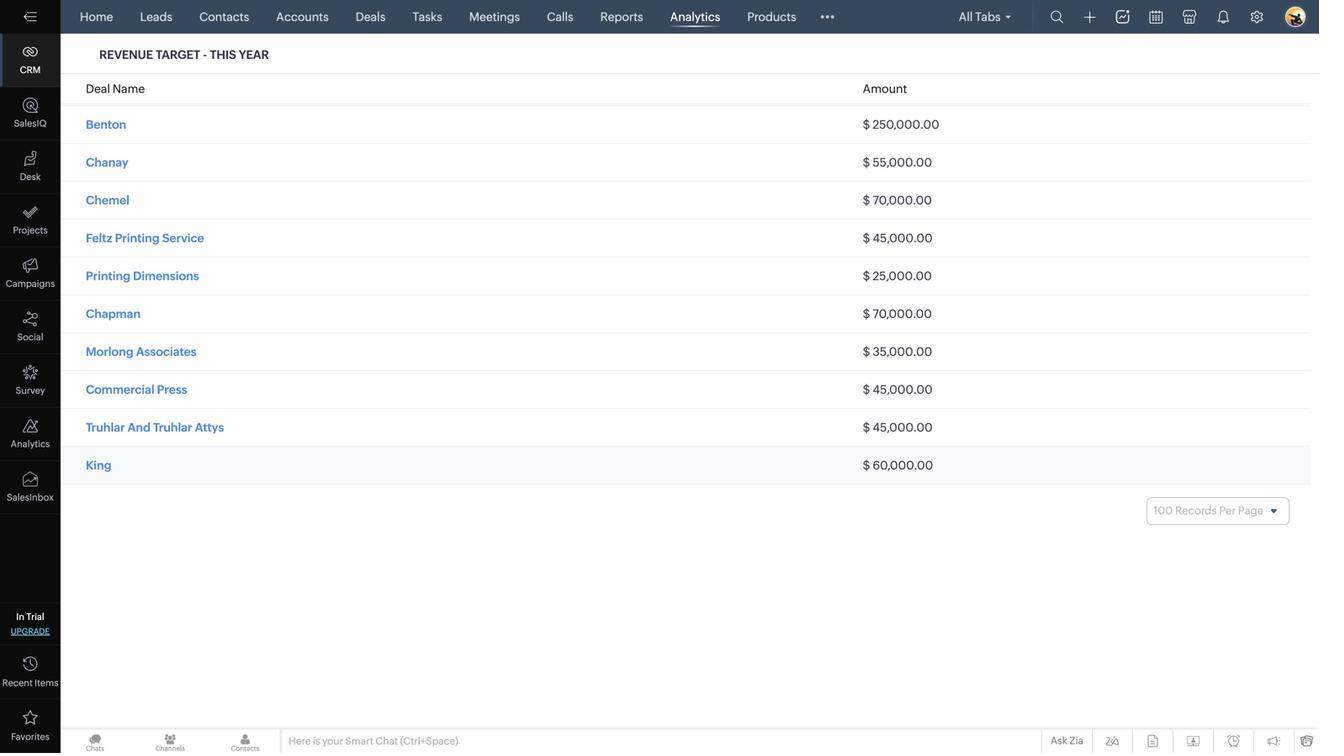 Task type: locate. For each thing, give the bounding box(es) containing it.
deals link
[[349, 0, 392, 34]]

zia
[[1070, 735, 1084, 746]]

analytics
[[670, 10, 721, 24], [11, 439, 50, 449]]

smart
[[345, 736, 374, 747]]

campaigns link
[[0, 247, 61, 301]]

recent
[[2, 678, 33, 688]]

tasks link
[[406, 0, 449, 34]]

0 vertical spatial analytics
[[670, 10, 721, 24]]

analytics right the reports link
[[670, 10, 721, 24]]

salesinbox link
[[0, 461, 61, 515]]

analytics up 'salesinbox' link
[[11, 439, 50, 449]]

analytics link
[[664, 0, 727, 34], [0, 408, 61, 461]]

trial
[[26, 612, 44, 622]]

1 horizontal spatial analytics link
[[664, 0, 727, 34]]

in trial upgrade
[[11, 612, 50, 636]]

leads
[[140, 10, 173, 24]]

crm link
[[0, 34, 61, 87]]

is
[[313, 736, 320, 747]]

sales motivator image
[[1116, 10, 1130, 24]]

(ctrl+space)
[[400, 736, 458, 747]]

0 horizontal spatial analytics link
[[0, 408, 61, 461]]

accounts link
[[269, 0, 336, 34]]

analytics link right the reports link
[[664, 0, 727, 34]]

products
[[747, 10, 797, 24]]

1 vertical spatial analytics
[[11, 439, 50, 449]]

campaigns
[[6, 279, 55, 289]]

all tabs
[[959, 10, 1001, 24]]

projects link
[[0, 194, 61, 247]]

0 horizontal spatial analytics
[[11, 439, 50, 449]]

survey link
[[0, 354, 61, 408]]

meetings link
[[463, 0, 527, 34]]

1 horizontal spatial analytics
[[670, 10, 721, 24]]

reports
[[601, 10, 643, 24]]

desk
[[20, 172, 41, 182]]

home link
[[73, 0, 120, 34]]

salesiq
[[14, 118, 47, 129]]

analytics link down 'survey'
[[0, 408, 61, 461]]

social link
[[0, 301, 61, 354]]

1 vertical spatial analytics link
[[0, 408, 61, 461]]

recent items
[[2, 678, 58, 688]]

products link
[[741, 0, 803, 34]]

calendar image
[[1150, 11, 1163, 24]]

items
[[35, 678, 58, 688]]

leads link
[[133, 0, 179, 34]]

contacts link
[[193, 0, 256, 34]]

meetings
[[469, 10, 520, 24]]

quick actions image
[[1084, 11, 1096, 23]]



Task type: vqa. For each thing, say whether or not it's contained in the screenshot.
the topmost ANALYTICS
yes



Task type: describe. For each thing, give the bounding box(es) containing it.
salesinbox
[[7, 492, 54, 503]]

salesiq link
[[0, 87, 61, 141]]

calls link
[[540, 0, 580, 34]]

calls
[[547, 10, 574, 24]]

upgrade
[[11, 627, 50, 636]]

here is your smart chat (ctrl+space)
[[289, 736, 458, 747]]

tasks
[[413, 10, 442, 24]]

contacts
[[199, 10, 249, 24]]

survey
[[16, 385, 45, 396]]

reports link
[[594, 0, 650, 34]]

projects
[[13, 225, 48, 236]]

configure settings image
[[1251, 10, 1264, 24]]

chat
[[376, 736, 398, 747]]

favorites
[[11, 732, 50, 742]]

contacts image
[[211, 730, 280, 753]]

desk link
[[0, 141, 61, 194]]

notifications image
[[1217, 10, 1230, 24]]

marketplace image
[[1183, 10, 1197, 24]]

tabs
[[975, 10, 1001, 24]]

ask
[[1051, 735, 1068, 746]]

search image
[[1051, 10, 1064, 24]]

chats image
[[61, 730, 130, 753]]

accounts
[[276, 10, 329, 24]]

in
[[16, 612, 24, 622]]

channels image
[[136, 730, 205, 753]]

ask zia
[[1051, 735, 1084, 746]]

crm
[[20, 65, 41, 75]]

0 vertical spatial analytics link
[[664, 0, 727, 34]]

all
[[959, 10, 973, 24]]

deals
[[356, 10, 386, 24]]

home
[[80, 10, 113, 24]]

here
[[289, 736, 311, 747]]

your
[[322, 736, 343, 747]]

social
[[17, 332, 43, 343]]



